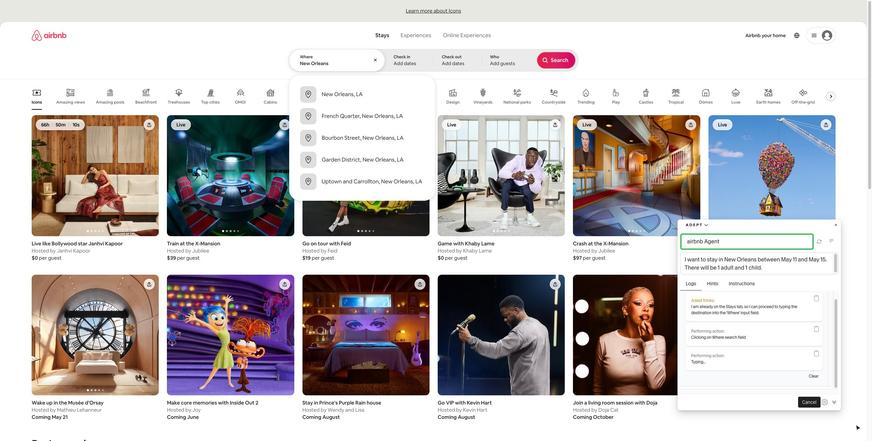 Task type: describe. For each thing, give the bounding box(es) containing it.
search suggestions list box
[[295, 84, 430, 193]]

4 option from the top
[[295, 149, 430, 171]]

3 option from the top
[[295, 127, 430, 149]]

profile element
[[502, 22, 836, 49]]

what can we help you find? tab list
[[370, 28, 437, 43]]

1 option from the top
[[295, 84, 430, 105]]



Task type: vqa. For each thing, say whether or not it's contained in the screenshot.
contact
no



Task type: locate. For each thing, give the bounding box(es) containing it.
option
[[295, 84, 430, 105], [295, 105, 430, 127], [295, 127, 430, 149], [295, 149, 430, 171], [295, 171, 430, 193]]

Search destinations search field
[[300, 60, 374, 66]]

2 option from the top
[[295, 105, 430, 127]]

None search field
[[289, 22, 579, 201]]

5 option from the top
[[295, 171, 430, 193]]

group
[[32, 83, 845, 110], [32, 115, 159, 236], [167, 115, 294, 236], [302, 115, 557, 236], [438, 115, 692, 236], [573, 115, 828, 236], [709, 115, 873, 236], [32, 275, 159, 396]]



